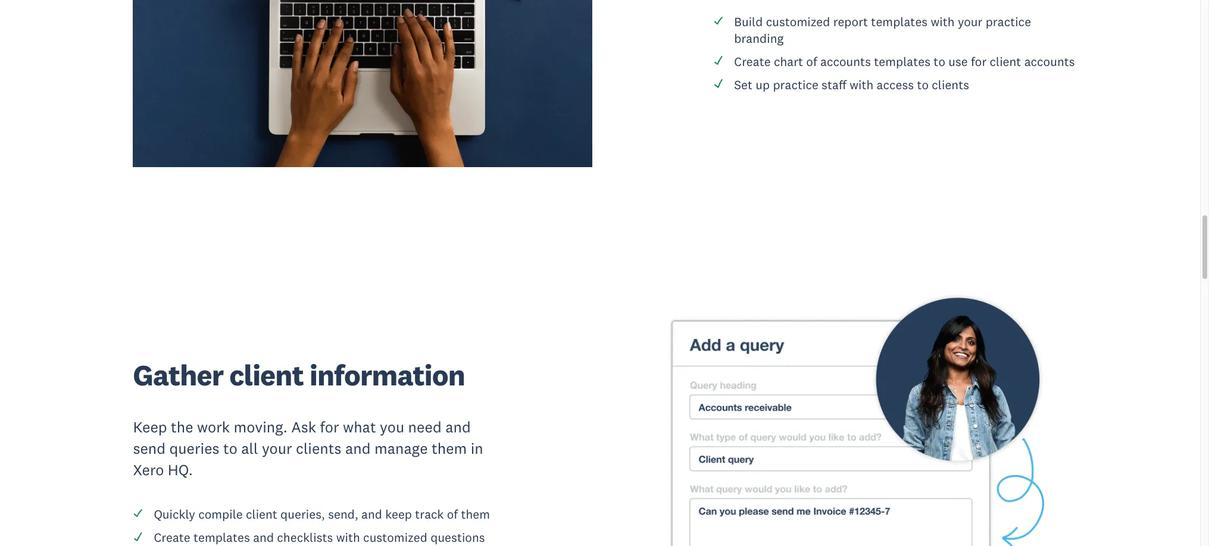 Task type: vqa. For each thing, say whether or not it's contained in the screenshot.
with
yes



Task type: locate. For each thing, give the bounding box(es) containing it.
clients down use
[[932, 77, 969, 93]]

with inside build customized report templates with your practice branding
[[931, 14, 955, 30]]

for right the ask
[[320, 418, 339, 437]]

1 horizontal spatial of
[[806, 53, 817, 69]]

2 horizontal spatial to
[[934, 53, 945, 69]]

1 vertical spatial to
[[917, 77, 929, 93]]

them up questions
[[461, 507, 490, 523]]

compile
[[198, 507, 243, 523]]

your inside keep the work moving. ask for what you need and send queries to all your clients and manage them in xero hq.
[[262, 440, 292, 459]]

up
[[756, 77, 770, 93]]

to right access
[[917, 77, 929, 93]]

1 vertical spatial practice
[[773, 77, 818, 93]]

what
[[343, 418, 376, 437]]

with down the send,
[[336, 530, 360, 546]]

and up in on the left of the page
[[445, 418, 471, 437]]

your up use
[[958, 14, 983, 30]]

set up practice staff with access to clients
[[734, 77, 969, 93]]

clients
[[932, 77, 969, 93], [296, 440, 341, 459]]

of right track
[[447, 507, 458, 523]]

0 vertical spatial templates
[[871, 14, 928, 30]]

0 vertical spatial with
[[931, 14, 955, 30]]

1 vertical spatial of
[[447, 507, 458, 523]]

1 vertical spatial create
[[154, 530, 190, 546]]

the
[[171, 418, 193, 437]]

1 vertical spatial for
[[320, 418, 339, 437]]

1 horizontal spatial to
[[917, 77, 929, 93]]

with
[[931, 14, 955, 30], [850, 77, 874, 93], [336, 530, 360, 546]]

0 horizontal spatial customized
[[363, 530, 427, 546]]

create down the branding
[[734, 53, 771, 69]]

create for create chart of accounts templates to use for client accounts
[[734, 53, 771, 69]]

2 vertical spatial client
[[246, 507, 277, 523]]

1 horizontal spatial with
[[850, 77, 874, 93]]

and left keep
[[361, 507, 382, 523]]

xero
[[133, 461, 164, 480]]

create
[[734, 53, 771, 69], [154, 530, 190, 546]]

create chart of accounts templates to use for client accounts
[[734, 53, 1075, 69]]

0 horizontal spatial create
[[154, 530, 190, 546]]

create down the quickly
[[154, 530, 190, 546]]

templates
[[871, 14, 928, 30], [874, 53, 931, 69], [193, 530, 250, 546]]

them
[[432, 440, 467, 459], [461, 507, 490, 523]]

1 accounts from the left
[[820, 53, 871, 69]]

send,
[[328, 507, 358, 523]]

branding
[[734, 30, 784, 46]]

client up moving.
[[229, 357, 304, 394]]

build
[[734, 14, 763, 30]]

client right the compile at the left
[[246, 507, 277, 523]]

0 horizontal spatial your
[[262, 440, 292, 459]]

1 horizontal spatial your
[[958, 14, 983, 30]]

your inside build customized report templates with your practice branding
[[958, 14, 983, 30]]

to
[[934, 53, 945, 69], [917, 77, 929, 93], [223, 440, 237, 459]]

0 vertical spatial of
[[806, 53, 817, 69]]

1 horizontal spatial for
[[971, 53, 987, 69]]

0 horizontal spatial with
[[336, 530, 360, 546]]

2 vertical spatial with
[[336, 530, 360, 546]]

questions
[[431, 530, 485, 546]]

0 vertical spatial practice
[[986, 14, 1031, 30]]

0 vertical spatial your
[[958, 14, 983, 30]]

2 vertical spatial to
[[223, 440, 237, 459]]

1 vertical spatial with
[[850, 77, 874, 93]]

manage
[[374, 440, 428, 459]]

access
[[877, 77, 914, 93]]

to left use
[[934, 53, 945, 69]]

0 vertical spatial client
[[990, 53, 1021, 69]]

create for create templates and checklists with customized questions
[[154, 530, 190, 546]]

templates down the compile at the left
[[193, 530, 250, 546]]

customized
[[766, 14, 830, 30], [363, 530, 427, 546]]

clients down the ask
[[296, 440, 341, 459]]

of right the "chart"
[[806, 53, 817, 69]]

for right use
[[971, 53, 987, 69]]

0 horizontal spatial of
[[447, 507, 458, 523]]

included image for create chart of accounts templates to use for client accounts
[[713, 55, 724, 66]]

set
[[734, 77, 753, 93]]

for
[[971, 53, 987, 69], [320, 418, 339, 437]]

customized up the "chart"
[[766, 14, 830, 30]]

keep
[[133, 418, 167, 437]]

quickly compile client queries, send, and keep track of them
[[154, 507, 490, 523]]

0 vertical spatial clients
[[932, 77, 969, 93]]

and down what
[[345, 440, 371, 459]]

with for checklists
[[336, 530, 360, 546]]

keep
[[385, 507, 412, 523]]

1 horizontal spatial customized
[[766, 14, 830, 30]]

1 vertical spatial client
[[229, 357, 304, 394]]

track
[[415, 507, 444, 523]]

with right staff
[[850, 77, 874, 93]]

templates up create chart of accounts templates to use for client accounts
[[871, 14, 928, 30]]

all
[[241, 440, 258, 459]]

1 vertical spatial them
[[461, 507, 490, 523]]

information
[[310, 357, 465, 394]]

with for staff
[[850, 77, 874, 93]]

customized down keep
[[363, 530, 427, 546]]

1 vertical spatial your
[[262, 440, 292, 459]]

client
[[990, 53, 1021, 69], [229, 357, 304, 394], [246, 507, 277, 523]]

moving.
[[234, 418, 287, 437]]

your down moving.
[[262, 440, 292, 459]]

included image
[[713, 55, 724, 66], [713, 78, 724, 89], [133, 508, 144, 519], [133, 531, 144, 542]]

included image for set up practice staff with access to clients
[[713, 78, 724, 89]]

2 horizontal spatial with
[[931, 14, 955, 30]]

them left in on the left of the page
[[432, 440, 467, 459]]

1 horizontal spatial clients
[[932, 77, 969, 93]]

1 horizontal spatial create
[[734, 53, 771, 69]]

to left all
[[223, 440, 237, 459]]

0 vertical spatial customized
[[766, 14, 830, 30]]

1 vertical spatial clients
[[296, 440, 341, 459]]

0 horizontal spatial for
[[320, 418, 339, 437]]

create templates and checklists with customized questions
[[154, 530, 485, 546]]

them inside keep the work moving. ask for what you need and send queries to all your clients and manage them in xero hq.
[[432, 440, 467, 459]]

staff
[[822, 77, 846, 93]]

0 vertical spatial create
[[734, 53, 771, 69]]

and
[[445, 418, 471, 437], [345, 440, 371, 459], [361, 507, 382, 523], [253, 530, 274, 546]]

client right use
[[990, 53, 1021, 69]]

0 horizontal spatial clients
[[296, 440, 341, 459]]

of
[[806, 53, 817, 69], [447, 507, 458, 523]]

need
[[408, 418, 442, 437]]

0 vertical spatial them
[[432, 440, 467, 459]]

chart
[[774, 53, 803, 69]]

0 vertical spatial to
[[934, 53, 945, 69]]

0 horizontal spatial accounts
[[820, 53, 871, 69]]

1 horizontal spatial accounts
[[1024, 53, 1075, 69]]

0 horizontal spatial to
[[223, 440, 237, 459]]

practice
[[986, 14, 1031, 30], [773, 77, 818, 93]]

accounts
[[820, 53, 871, 69], [1024, 53, 1075, 69]]

customized inside build customized report templates with your practice branding
[[766, 14, 830, 30]]

your
[[958, 14, 983, 30], [262, 440, 292, 459]]

templates up access
[[874, 53, 931, 69]]

gather
[[133, 357, 223, 394]]

report
[[833, 14, 868, 30]]

queries,
[[280, 507, 325, 523]]

with up use
[[931, 14, 955, 30]]

for inside keep the work moving. ask for what you need and send queries to all your clients and manage them in xero hq.
[[320, 418, 339, 437]]

1 horizontal spatial practice
[[986, 14, 1031, 30]]



Task type: describe. For each thing, give the bounding box(es) containing it.
clients inside keep the work moving. ask for what you need and send queries to all your clients and manage them in xero hq.
[[296, 440, 341, 459]]

with for templates
[[931, 14, 955, 30]]

2 accounts from the left
[[1024, 53, 1075, 69]]

gather client information
[[133, 357, 465, 394]]

included image
[[713, 16, 724, 26]]

templates inside build customized report templates with your practice branding
[[871, 14, 928, 30]]

work
[[197, 418, 230, 437]]

build customized report templates with your practice branding
[[734, 14, 1031, 46]]

send
[[133, 440, 166, 459]]

quickly
[[154, 507, 195, 523]]

0 horizontal spatial practice
[[773, 77, 818, 93]]

keep the work moving. ask for what you need and send queries to all your clients and manage them in xero hq.
[[133, 418, 483, 480]]

ask
[[291, 418, 316, 437]]

and left checklists at the bottom of page
[[253, 530, 274, 546]]

practice inside build customized report templates with your practice branding
[[986, 14, 1031, 30]]

included image for create templates and checklists with customized questions
[[133, 531, 144, 542]]

the client query interface in xero, with a query stating "can you please send me invoice #12345-7?" image
[[617, 284, 1076, 546]]

1 vertical spatial templates
[[874, 53, 931, 69]]

use
[[948, 53, 968, 69]]

in
[[471, 440, 483, 459]]

0 vertical spatial for
[[971, 53, 987, 69]]

to inside keep the work moving. ask for what you need and send queries to all your clients and manage them in xero hq.
[[223, 440, 237, 459]]

checklists
[[277, 530, 333, 546]]

1 vertical spatial customized
[[363, 530, 427, 546]]

you
[[380, 418, 404, 437]]

included image for quickly compile client queries, send, and keep track of them
[[133, 508, 144, 519]]

hq.
[[168, 461, 193, 480]]

2 vertical spatial templates
[[193, 530, 250, 546]]

queries
[[169, 440, 219, 459]]



